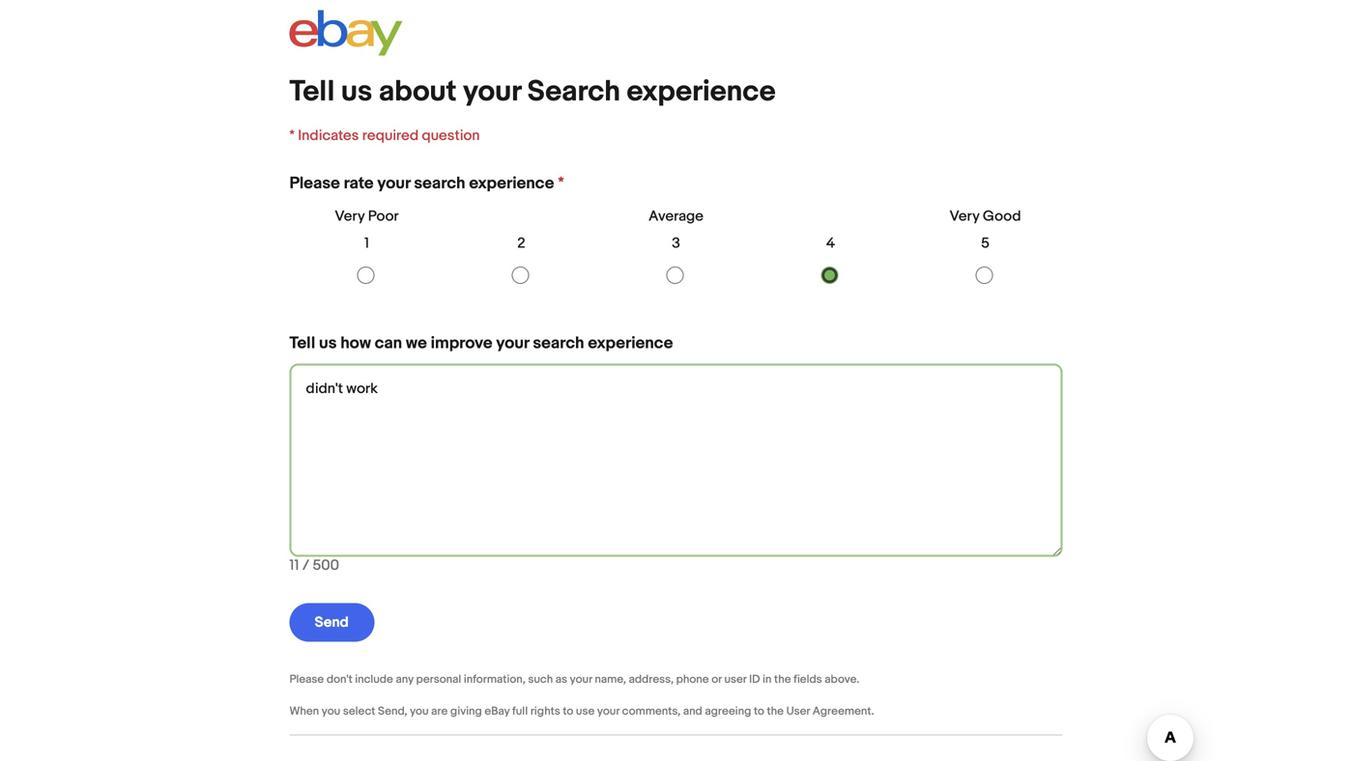 Task type: describe. For each thing, give the bounding box(es) containing it.
please don't include any personal information, such as your name, address, phone or user id in the fields above.
[[289, 673, 860, 687]]

/
[[302, 557, 309, 575]]

your up poor
[[377, 174, 410, 194]]

500
[[313, 557, 339, 575]]

tell us how can we improve your search experience
[[289, 333, 673, 354]]

11 / 500
[[289, 557, 339, 575]]

when
[[289, 705, 319, 719]]

information,
[[464, 673, 526, 687]]

your up question at the top left of the page
[[463, 74, 521, 109]]

send
[[311, 614, 349, 632]]

2 you from the left
[[410, 705, 429, 719]]

as
[[556, 673, 567, 687]]

5
[[981, 235, 990, 252]]

such
[[528, 673, 553, 687]]

tell for tell us how can we improve your search experience
[[289, 333, 315, 354]]

very for very poor
[[335, 208, 365, 225]]

agreeing
[[705, 705, 751, 719]]

0 vertical spatial experience
[[627, 74, 776, 109]]

1 vertical spatial search
[[533, 333, 584, 354]]

we
[[406, 333, 427, 354]]

above.
[[825, 673, 860, 687]]

please for please don't include any personal information, such as your name, address, phone or user id in the fields above.
[[289, 673, 324, 687]]

about
[[379, 74, 457, 109]]

1 horizontal spatial *
[[558, 174, 564, 194]]

indicates
[[298, 127, 359, 145]]

1
[[364, 235, 369, 252]]

tell us about your search experience main content
[[289, 74, 1067, 642]]

include
[[355, 673, 393, 687]]

personal
[[416, 673, 461, 687]]

Tell us how can we improve your search experience text field
[[289, 364, 1063, 557]]

please rate your search experience *
[[289, 174, 564, 194]]

average
[[649, 208, 704, 225]]

your right as
[[570, 673, 592, 687]]

name,
[[595, 673, 626, 687]]

2 vertical spatial experience
[[588, 333, 673, 354]]

your right use
[[597, 705, 620, 719]]

are
[[431, 705, 448, 719]]

id
[[749, 673, 760, 687]]

search
[[527, 74, 620, 109]]

poor
[[368, 208, 399, 225]]

in
[[763, 673, 772, 687]]

comments,
[[622, 705, 681, 719]]

rights
[[530, 705, 560, 719]]

agreement.
[[813, 705, 874, 719]]

use
[[576, 705, 595, 719]]



Task type: vqa. For each thing, say whether or not it's contained in the screenshot.
the right Shop
no



Task type: locate. For each thing, give the bounding box(es) containing it.
0 vertical spatial search
[[414, 174, 465, 194]]

to right agreeing
[[754, 705, 764, 719]]

None radio
[[666, 267, 684, 284], [821, 267, 838, 284], [976, 267, 993, 284], [666, 267, 684, 284], [821, 267, 838, 284], [976, 267, 993, 284]]

footer
[[289, 735, 1063, 762]]

fields
[[794, 673, 822, 687]]

or
[[712, 673, 722, 687]]

us for about
[[341, 74, 372, 109]]

3
[[672, 235, 680, 252]]

2
[[517, 235, 526, 252]]

your
[[463, 74, 521, 109], [377, 174, 410, 194], [496, 333, 529, 354], [570, 673, 592, 687], [597, 705, 620, 719]]

1 please from the top
[[289, 174, 340, 194]]

the left 'user'
[[767, 705, 784, 719]]

1 vertical spatial tell
[[289, 333, 315, 354]]

4
[[826, 235, 835, 252]]

the
[[774, 673, 791, 687], [767, 705, 784, 719]]

0 horizontal spatial *
[[289, 127, 295, 145]]

us for how
[[319, 333, 337, 354]]

1 horizontal spatial us
[[341, 74, 372, 109]]

tell us about your search experience
[[289, 74, 776, 109]]

question
[[422, 127, 480, 145]]

0 horizontal spatial us
[[319, 333, 337, 354]]

you left are
[[410, 705, 429, 719]]

tell
[[289, 74, 335, 109], [289, 333, 315, 354]]

address,
[[629, 673, 674, 687]]

tell left how
[[289, 333, 315, 354]]

select
[[343, 705, 375, 719]]

us left how
[[319, 333, 337, 354]]

you right when
[[322, 705, 340, 719]]

0 horizontal spatial very
[[335, 208, 365, 225]]

1 tell from the top
[[289, 74, 335, 109]]

0 horizontal spatial search
[[414, 174, 465, 194]]

please inside tell us about your search experience main content
[[289, 174, 340, 194]]

send button
[[289, 604, 375, 642]]

11
[[289, 557, 299, 575]]

0 vertical spatial tell
[[289, 74, 335, 109]]

can
[[375, 333, 402, 354]]

and
[[683, 705, 702, 719]]

* down search
[[558, 174, 564, 194]]

2 very from the left
[[950, 208, 980, 225]]

0 horizontal spatial to
[[563, 705, 573, 719]]

1 very from the left
[[335, 208, 365, 225]]

full
[[512, 705, 528, 719]]

1 you from the left
[[322, 705, 340, 719]]

1 vertical spatial please
[[289, 673, 324, 687]]

0 vertical spatial the
[[774, 673, 791, 687]]

1 horizontal spatial search
[[533, 333, 584, 354]]

good
[[983, 208, 1021, 225]]

the right "in"
[[774, 673, 791, 687]]

us
[[341, 74, 372, 109], [319, 333, 337, 354]]

improve
[[431, 333, 492, 354]]

your right improve
[[496, 333, 529, 354]]

very left good on the right top
[[950, 208, 980, 225]]

1 vertical spatial the
[[767, 705, 784, 719]]

ebay
[[485, 705, 510, 719]]

1 horizontal spatial very
[[950, 208, 980, 225]]

please up when
[[289, 673, 324, 687]]

rate
[[344, 174, 374, 194]]

1 vertical spatial experience
[[469, 174, 555, 194]]

user
[[724, 673, 747, 687]]

please left the rate
[[289, 174, 340, 194]]

don't
[[327, 673, 353, 687]]

user
[[786, 705, 810, 719]]

2 tell from the top
[[289, 333, 315, 354]]

please for please rate your search experience *
[[289, 174, 340, 194]]

any
[[396, 673, 414, 687]]

1 horizontal spatial to
[[754, 705, 764, 719]]

you
[[322, 705, 340, 719], [410, 705, 429, 719]]

us up * indicates required question
[[341, 74, 372, 109]]

to left use
[[563, 705, 573, 719]]

how
[[340, 333, 371, 354]]

very
[[335, 208, 365, 225], [950, 208, 980, 225]]

very for very good
[[950, 208, 980, 225]]

0 vertical spatial us
[[341, 74, 372, 109]]

1 vertical spatial us
[[319, 333, 337, 354]]

experience
[[627, 74, 776, 109], [469, 174, 555, 194], [588, 333, 673, 354]]

None radio
[[357, 267, 375, 284], [512, 267, 529, 284], [357, 267, 375, 284], [512, 267, 529, 284]]

search
[[414, 174, 465, 194], [533, 333, 584, 354]]

* left indicates
[[289, 127, 295, 145]]

2 to from the left
[[754, 705, 764, 719]]

send,
[[378, 705, 407, 719]]

very good
[[950, 208, 1021, 225]]

very poor
[[335, 208, 399, 225]]

1 to from the left
[[563, 705, 573, 719]]

tell for tell us about your search experience
[[289, 74, 335, 109]]

tell up indicates
[[289, 74, 335, 109]]

0 vertical spatial *
[[289, 127, 295, 145]]

0 vertical spatial please
[[289, 174, 340, 194]]

to
[[563, 705, 573, 719], [754, 705, 764, 719]]

giving
[[450, 705, 482, 719]]

1 vertical spatial *
[[558, 174, 564, 194]]

1 horizontal spatial you
[[410, 705, 429, 719]]

very up 1
[[335, 208, 365, 225]]

phone
[[676, 673, 709, 687]]

2 please from the top
[[289, 673, 324, 687]]

required
[[362, 127, 419, 145]]

* indicates required question
[[289, 127, 480, 145]]

0 horizontal spatial you
[[322, 705, 340, 719]]

please
[[289, 174, 340, 194], [289, 673, 324, 687]]

*
[[289, 127, 295, 145], [558, 174, 564, 194]]

when you select send, you are giving ebay full rights to use your comments, and agreeing to the user agreement.
[[289, 705, 874, 719]]



